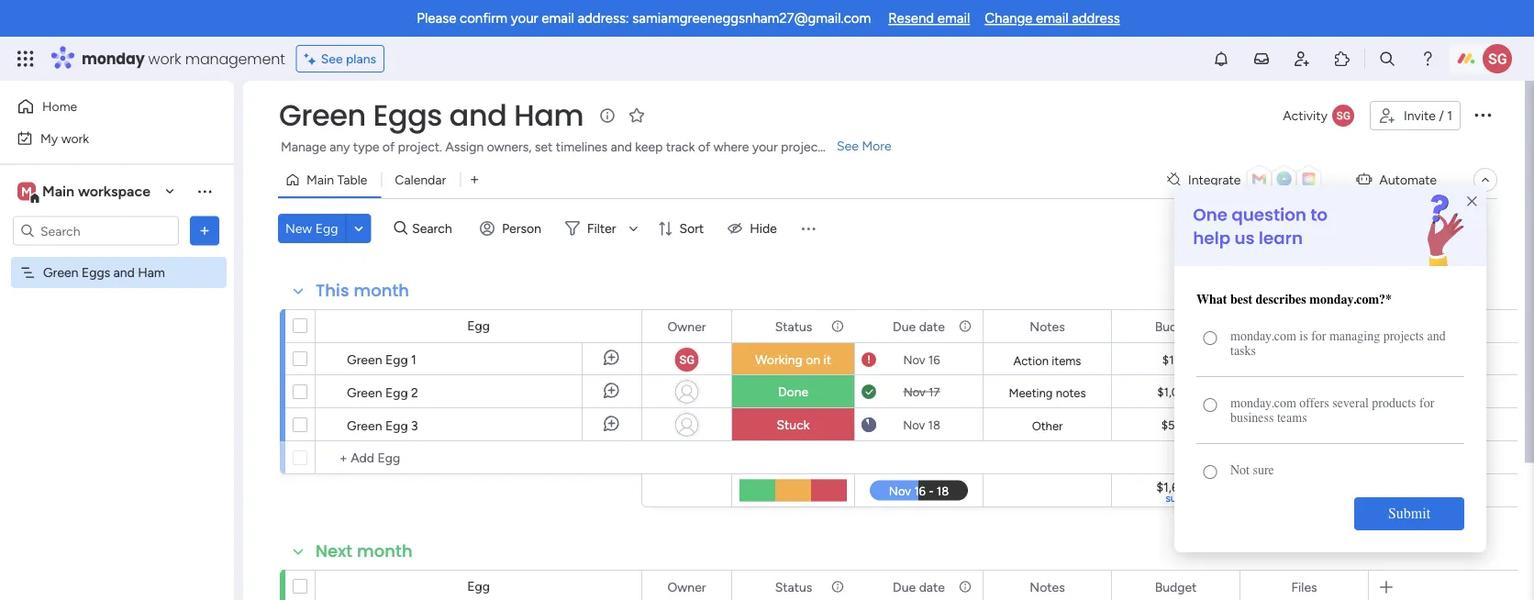 Task type: locate. For each thing, give the bounding box(es) containing it.
budget up $100
[[1155, 319, 1197, 334]]

status
[[775, 319, 813, 334], [775, 579, 813, 595]]

please
[[417, 10, 457, 27]]

action
[[1014, 353, 1049, 368]]

of right type
[[383, 139, 395, 155]]

0 vertical spatial due
[[893, 319, 916, 334]]

workspace options image
[[196, 182, 214, 200]]

4 v2 ellipsis image from the left
[[1215, 571, 1227, 600]]

ham down search in workspace "field"
[[138, 265, 165, 280]]

v2 search image
[[394, 218, 408, 239]]

0 horizontal spatial green eggs and ham
[[43, 265, 165, 280]]

2 owner from the top
[[668, 579, 706, 595]]

date left v2 ellipsis image
[[920, 579, 945, 595]]

main
[[307, 172, 334, 188], [42, 183, 74, 200]]

new egg button
[[278, 214, 346, 243]]

1 vertical spatial owner
[[668, 579, 706, 595]]

$1,600 sum
[[1157, 479, 1196, 505]]

0 horizontal spatial your
[[511, 10, 539, 27]]

nov for green egg 1
[[904, 353, 926, 367]]

nov 18
[[903, 418, 941, 432]]

add to favorites image
[[628, 106, 646, 124]]

Green Eggs and Ham field
[[274, 95, 589, 136]]

16
[[929, 353, 941, 367]]

see for see plans
[[321, 51, 343, 67]]

0 vertical spatial owner field
[[663, 316, 711, 336]]

workspace
[[78, 183, 151, 200]]

workspace selection element
[[17, 180, 153, 204]]

1 vertical spatial due date field
[[889, 577, 950, 597]]

0 vertical spatial options image
[[1473, 104, 1495, 126]]

1 due from the top
[[893, 319, 916, 334]]

budget down sum
[[1155, 579, 1197, 595]]

next month
[[316, 540, 413, 563]]

this
[[316, 279, 349, 302]]

0 vertical spatial owner
[[668, 319, 706, 334]]

1 vertical spatial due
[[893, 579, 916, 595]]

1 vertical spatial work
[[61, 130, 89, 146]]

1 horizontal spatial 1
[[1448, 108, 1453, 123]]

your right the where
[[753, 139, 778, 155]]

of right track
[[699, 139, 711, 155]]

sort button
[[650, 214, 715, 243]]

1 vertical spatial notes
[[1030, 579, 1066, 595]]

1 email from the left
[[542, 10, 574, 27]]

1 owner from the top
[[668, 319, 706, 334]]

1 vertical spatial budget field
[[1151, 577, 1202, 597]]

2 of from the left
[[699, 139, 711, 155]]

1 vertical spatial date
[[920, 579, 945, 595]]

0 vertical spatial budget field
[[1151, 316, 1202, 336]]

select product image
[[17, 50, 35, 68]]

menu image
[[799, 219, 818, 238]]

month inside field
[[354, 279, 410, 302]]

budget
[[1155, 319, 1197, 334], [1155, 579, 1197, 595]]

egg inside button
[[316, 221, 338, 236]]

see left plans
[[321, 51, 343, 67]]

green egg 1
[[347, 352, 417, 367]]

0 vertical spatial work
[[148, 48, 181, 69]]

eggs inside list box
[[82, 265, 110, 280]]

address
[[1072, 10, 1121, 27]]

1 for invite / 1
[[1448, 108, 1453, 123]]

2 vertical spatial and
[[114, 265, 135, 280]]

0 horizontal spatial email
[[542, 10, 574, 27]]

budget field up $100
[[1151, 316, 1202, 336]]

integrate
[[1189, 172, 1242, 188]]

2 horizontal spatial email
[[1037, 10, 1069, 27]]

1 horizontal spatial green eggs and ham
[[279, 95, 584, 136]]

work inside button
[[61, 130, 89, 146]]

person
[[502, 221, 542, 236]]

1 up 2
[[411, 352, 417, 367]]

0 vertical spatial your
[[511, 10, 539, 27]]

0 vertical spatial notes
[[1030, 319, 1066, 334]]

options image
[[1473, 104, 1495, 126], [196, 222, 214, 240]]

17
[[929, 385, 940, 399]]

options image down 'workspace options' icon
[[196, 222, 214, 240]]

automate
[[1380, 172, 1438, 188]]

3 v2 ellipsis image from the left
[[1086, 571, 1099, 600]]

nov
[[904, 353, 926, 367], [904, 385, 926, 399], [903, 418, 926, 432]]

1 vertical spatial eggs
[[82, 265, 110, 280]]

timelines
[[556, 139, 608, 155]]

filter button
[[558, 214, 645, 243]]

add view image
[[471, 173, 479, 187]]

1 files from the top
[[1292, 319, 1318, 334]]

this month
[[316, 279, 410, 302]]

egg for green egg 1
[[386, 352, 408, 367]]

Owner field
[[663, 316, 711, 336], [663, 577, 711, 597]]

month inside "field"
[[357, 540, 413, 563]]

dapulse integrations image
[[1168, 173, 1181, 187]]

ham up the set
[[514, 95, 584, 136]]

change email address link
[[985, 10, 1121, 27]]

0 horizontal spatial options image
[[196, 222, 214, 240]]

1 horizontal spatial email
[[938, 10, 971, 27]]

egg for green egg 2
[[386, 385, 408, 400]]

v2 ellipsis image
[[958, 571, 970, 600]]

assign
[[446, 139, 484, 155]]

1 vertical spatial owner field
[[663, 577, 711, 597]]

next
[[316, 540, 353, 563]]

1 vertical spatial status field
[[771, 577, 817, 597]]

work right the monday
[[148, 48, 181, 69]]

1 vertical spatial notes field
[[1026, 577, 1070, 597]]

address:
[[578, 10, 629, 27]]

1 vertical spatial files
[[1292, 579, 1318, 595]]

eggs down search in workspace "field"
[[82, 265, 110, 280]]

and left keep at the top of the page
[[611, 139, 632, 155]]

due
[[893, 319, 916, 334], [893, 579, 916, 595]]

month right next
[[357, 540, 413, 563]]

hide button
[[721, 214, 788, 243]]

1 vertical spatial files field
[[1288, 577, 1323, 597]]

2 v2 ellipsis image from the left
[[830, 571, 843, 600]]

3 email from the left
[[1037, 10, 1069, 27]]

0 horizontal spatial of
[[383, 139, 395, 155]]

This month field
[[311, 279, 414, 303]]

owner
[[668, 319, 706, 334], [668, 579, 706, 595]]

notes
[[1030, 319, 1066, 334], [1030, 579, 1066, 595]]

1 horizontal spatial main
[[307, 172, 334, 188]]

main inside the "workspace selection" element
[[42, 183, 74, 200]]

0 vertical spatial 1
[[1448, 108, 1453, 123]]

Status field
[[771, 316, 817, 336], [771, 577, 817, 597]]

email
[[542, 10, 574, 27], [938, 10, 971, 27], [1037, 10, 1069, 27]]

1 horizontal spatial work
[[148, 48, 181, 69]]

main for main workspace
[[42, 183, 74, 200]]

0 vertical spatial budget
[[1155, 319, 1197, 334]]

0 horizontal spatial eggs
[[82, 265, 110, 280]]

your
[[511, 10, 539, 27], [753, 139, 778, 155]]

1 horizontal spatial ham
[[514, 95, 584, 136]]

1 notes from the top
[[1030, 319, 1066, 334]]

Notes field
[[1026, 316, 1070, 336], [1026, 577, 1070, 597]]

help image
[[1419, 50, 1438, 68]]

track
[[666, 139, 695, 155]]

0 horizontal spatial see
[[321, 51, 343, 67]]

v2 ellipsis image for notes
[[1086, 571, 1099, 600]]

1 due date from the top
[[893, 319, 945, 334]]

1 vertical spatial your
[[753, 139, 778, 155]]

green eggs and ham down search in workspace "field"
[[43, 265, 165, 280]]

0 vertical spatial status
[[775, 319, 813, 334]]

0 horizontal spatial main
[[42, 183, 74, 200]]

1 nov from the top
[[904, 353, 926, 367]]

files
[[1292, 319, 1318, 334], [1292, 579, 1318, 595]]

$1,600
[[1157, 479, 1196, 495]]

0 vertical spatial nov
[[904, 353, 926, 367]]

work
[[148, 48, 181, 69], [61, 130, 89, 146]]

column information image
[[831, 319, 846, 334], [958, 319, 973, 334], [831, 580, 846, 594]]

main inside button
[[307, 172, 334, 188]]

email right change
[[1037, 10, 1069, 27]]

1 vertical spatial nov
[[904, 385, 926, 399]]

1 vertical spatial due date
[[893, 579, 945, 595]]

1 vertical spatial budget
[[1155, 579, 1197, 595]]

1 vertical spatial see
[[837, 138, 859, 154]]

1 vertical spatial green eggs and ham
[[43, 265, 165, 280]]

2 status field from the top
[[771, 577, 817, 597]]

other
[[1032, 419, 1063, 433]]

email right resend
[[938, 10, 971, 27]]

meeting
[[1009, 386, 1053, 400]]

green up green egg 2
[[347, 352, 382, 367]]

stuck
[[777, 417, 810, 433]]

work right my
[[61, 130, 89, 146]]

main right workspace icon
[[42, 183, 74, 200]]

1 vertical spatial status
[[775, 579, 813, 595]]

done
[[778, 384, 809, 400]]

0 horizontal spatial and
[[114, 265, 135, 280]]

email left address:
[[542, 10, 574, 27]]

green
[[279, 95, 366, 136], [43, 265, 78, 280], [347, 352, 382, 367], [347, 385, 382, 400], [347, 418, 382, 433]]

notes up action items
[[1030, 319, 1066, 334]]

1 right / in the top right of the page
[[1448, 108, 1453, 123]]

see inside "link"
[[837, 138, 859, 154]]

due date up nov 16
[[893, 319, 945, 334]]

home button
[[11, 92, 197, 121]]

1 v2 ellipsis image from the left
[[706, 571, 719, 600]]

green egg 3
[[347, 418, 418, 433]]

Due date field
[[889, 316, 950, 336], [889, 577, 950, 597]]

1 horizontal spatial see
[[837, 138, 859, 154]]

1 vertical spatial ham
[[138, 265, 165, 280]]

nov left 17
[[904, 385, 926, 399]]

green down search in workspace "field"
[[43, 265, 78, 280]]

my
[[40, 130, 58, 146]]

filter
[[587, 221, 616, 236]]

main for main table
[[307, 172, 334, 188]]

2 due date from the top
[[893, 579, 945, 595]]

0 vertical spatial eggs
[[373, 95, 442, 136]]

main left table
[[307, 172, 334, 188]]

v2 ellipsis image for budget
[[1215, 571, 1227, 600]]

2 files from the top
[[1292, 579, 1318, 595]]

search everything image
[[1379, 50, 1397, 68]]

1 budget field from the top
[[1151, 316, 1202, 336]]

1 status from the top
[[775, 319, 813, 334]]

month right this
[[354, 279, 410, 302]]

see
[[321, 51, 343, 67], [837, 138, 859, 154]]

angle down image
[[354, 222, 363, 235]]

2 files field from the top
[[1288, 577, 1323, 597]]

main workspace
[[42, 183, 151, 200]]

see inside button
[[321, 51, 343, 67]]

2 email from the left
[[938, 10, 971, 27]]

eggs up project.
[[373, 95, 442, 136]]

1 vertical spatial month
[[357, 540, 413, 563]]

green eggs and ham
[[279, 95, 584, 136], [43, 265, 165, 280]]

it
[[824, 352, 832, 368]]

please confirm your email address: samiamgreeneggsnham27@gmail.com
[[417, 10, 871, 27]]

0 vertical spatial due date field
[[889, 316, 950, 336]]

change
[[985, 10, 1033, 27]]

Files field
[[1288, 316, 1323, 336], [1288, 577, 1323, 597]]

see left more at the right of page
[[837, 138, 859, 154]]

egg for new egg
[[316, 221, 338, 236]]

date up 16
[[920, 319, 945, 334]]

notes field right column information icon
[[1026, 577, 1070, 597]]

2 budget field from the top
[[1151, 577, 1202, 597]]

calendar
[[395, 172, 446, 188]]

nov left 18
[[903, 418, 926, 432]]

0 horizontal spatial 1
[[411, 352, 417, 367]]

0 vertical spatial files
[[1292, 319, 1318, 334]]

budget for next month
[[1155, 579, 1197, 595]]

option
[[0, 256, 234, 260]]

due date field left v2 ellipsis image
[[889, 577, 950, 597]]

budget field for this month
[[1151, 316, 1202, 336]]

1 horizontal spatial of
[[699, 139, 711, 155]]

month for this month
[[354, 279, 410, 302]]

month for next month
[[357, 540, 413, 563]]

0 horizontal spatial work
[[61, 130, 89, 146]]

and up assign
[[450, 95, 507, 136]]

monday
[[82, 48, 145, 69]]

0 vertical spatial and
[[450, 95, 507, 136]]

1 budget from the top
[[1155, 319, 1197, 334]]

due up nov 16
[[893, 319, 916, 334]]

0 vertical spatial ham
[[514, 95, 584, 136]]

any
[[330, 139, 350, 155]]

0 vertical spatial notes field
[[1026, 316, 1070, 336]]

green eggs and ham up project.
[[279, 95, 584, 136]]

due date field up nov 16
[[889, 316, 950, 336]]

$100
[[1163, 353, 1190, 368]]

due left v2 ellipsis image
[[893, 579, 916, 595]]

v2 ellipsis image
[[706, 571, 719, 600], [830, 571, 843, 600], [1086, 571, 1099, 600], [1215, 571, 1227, 600]]

0 vertical spatial status field
[[771, 316, 817, 336]]

0 vertical spatial see
[[321, 51, 343, 67]]

invite
[[1405, 108, 1437, 123]]

due date
[[893, 319, 945, 334], [893, 579, 945, 595]]

monday work management
[[82, 48, 285, 69]]

v2 overdue deadline image
[[862, 351, 877, 369]]

and
[[450, 95, 507, 136], [611, 139, 632, 155], [114, 265, 135, 280]]

options image right / in the top right of the page
[[1473, 104, 1495, 126]]

1 horizontal spatial and
[[450, 95, 507, 136]]

and down search in workspace "field"
[[114, 265, 135, 280]]

egg
[[316, 221, 338, 236], [467, 318, 490, 334], [386, 352, 408, 367], [386, 385, 408, 400], [386, 418, 408, 433], [467, 579, 490, 594]]

budget field down sum
[[1151, 577, 1202, 597]]

your right confirm
[[511, 10, 539, 27]]

3 nov from the top
[[903, 418, 926, 432]]

2 budget from the top
[[1155, 579, 1197, 595]]

sort
[[680, 221, 704, 236]]

1 inside button
[[1448, 108, 1453, 123]]

resend email
[[889, 10, 971, 27]]

eggs
[[373, 95, 442, 136], [82, 265, 110, 280]]

nov left 16
[[904, 353, 926, 367]]

invite / 1
[[1405, 108, 1453, 123]]

notes field up action items
[[1026, 316, 1070, 336]]

main table
[[307, 172, 368, 188]]

1 of from the left
[[383, 139, 395, 155]]

1 horizontal spatial eggs
[[373, 95, 442, 136]]

0 vertical spatial green eggs and ham
[[279, 95, 584, 136]]

1 vertical spatial and
[[611, 139, 632, 155]]

green down green egg 1
[[347, 385, 382, 400]]

1
[[1448, 108, 1453, 123], [411, 352, 417, 367]]

project
[[781, 139, 823, 155]]

+ Add Egg text field
[[325, 447, 633, 469]]

v2 done deadline image
[[862, 383, 877, 401]]

working on it
[[755, 352, 832, 368]]

2 vertical spatial nov
[[903, 418, 926, 432]]

0 vertical spatial due date
[[893, 319, 945, 334]]

0 vertical spatial date
[[920, 319, 945, 334]]

green down green egg 2
[[347, 418, 382, 433]]

1 vertical spatial 1
[[411, 352, 417, 367]]

0 vertical spatial month
[[354, 279, 410, 302]]

0 horizontal spatial ham
[[138, 265, 165, 280]]

Budget field
[[1151, 316, 1202, 336], [1151, 577, 1202, 597]]

confirm
[[460, 10, 508, 27]]

see plans
[[321, 51, 377, 67]]

0 vertical spatial files field
[[1288, 316, 1323, 336]]

2 due from the top
[[893, 579, 916, 595]]

ham
[[514, 95, 584, 136], [138, 265, 165, 280]]

notes right column information icon
[[1030, 579, 1066, 595]]

due date left v2 ellipsis image
[[893, 579, 945, 595]]



Task type: describe. For each thing, give the bounding box(es) containing it.
see more link
[[835, 137, 894, 155]]

workspace image
[[17, 181, 36, 202]]

1 date from the top
[[920, 319, 945, 334]]

files for 2nd files field from the top
[[1292, 579, 1318, 595]]

green eggs and ham inside green eggs and ham list box
[[43, 265, 165, 280]]

project.
[[398, 139, 442, 155]]

2 due date field from the top
[[889, 577, 950, 597]]

stands.
[[826, 139, 867, 155]]

meeting notes
[[1009, 386, 1087, 400]]

keep
[[636, 139, 663, 155]]

apps image
[[1334, 50, 1352, 68]]

files for 1st files field from the top
[[1292, 319, 1318, 334]]

egg for green egg 3
[[386, 418, 408, 433]]

action items
[[1014, 353, 1082, 368]]

set
[[535, 139, 553, 155]]

change email address
[[985, 10, 1121, 27]]

home
[[42, 99, 77, 114]]

sum
[[1166, 492, 1187, 505]]

1 vertical spatial options image
[[196, 222, 214, 240]]

due for 2nd due date field from the top
[[893, 579, 916, 595]]

manage any type of project. assign owners, set timelines and keep track of where your project stands.
[[281, 139, 867, 155]]

/
[[1440, 108, 1445, 123]]

1 owner field from the top
[[663, 316, 711, 336]]

email for change email address
[[1037, 10, 1069, 27]]

green eggs and ham list box
[[0, 253, 234, 536]]

work for my
[[61, 130, 89, 146]]

Next month field
[[311, 540, 417, 564]]

notifications image
[[1213, 50, 1231, 68]]

see more
[[837, 138, 892, 154]]

nov 17
[[904, 385, 940, 399]]

green for $100
[[347, 352, 382, 367]]

items
[[1052, 353, 1082, 368]]

green up "any" at the top of the page
[[279, 95, 366, 136]]

2 nov from the top
[[904, 385, 926, 399]]

activity button
[[1276, 101, 1363, 130]]

1 horizontal spatial your
[[753, 139, 778, 155]]

more
[[862, 138, 892, 154]]

2 status from the top
[[775, 579, 813, 595]]

my work
[[40, 130, 89, 146]]

table
[[337, 172, 368, 188]]

resend
[[889, 10, 935, 27]]

2
[[411, 385, 419, 400]]

invite members image
[[1294, 50, 1312, 68]]

nov 16
[[904, 353, 941, 367]]

sam green image
[[1484, 44, 1513, 73]]

Search in workspace field
[[39, 220, 153, 241]]

notes
[[1056, 386, 1087, 400]]

new egg
[[286, 221, 338, 236]]

$500
[[1162, 418, 1191, 433]]

autopilot image
[[1357, 167, 1373, 191]]

hide
[[750, 221, 777, 236]]

2 notes field from the top
[[1026, 577, 1070, 597]]

1 horizontal spatial options image
[[1473, 104, 1495, 126]]

green for $1,000
[[347, 385, 382, 400]]

invite / 1 button
[[1371, 101, 1462, 130]]

plans
[[346, 51, 377, 67]]

my work button
[[11, 123, 197, 153]]

nov for green egg 3
[[903, 418, 926, 432]]

calendar button
[[381, 165, 460, 195]]

resend email link
[[889, 10, 971, 27]]

1 notes field from the top
[[1026, 316, 1070, 336]]

work for monday
[[148, 48, 181, 69]]

email for resend email
[[938, 10, 971, 27]]

inbox image
[[1253, 50, 1272, 68]]

2 owner field from the top
[[663, 577, 711, 597]]

main table button
[[278, 165, 381, 195]]

1 due date field from the top
[[889, 316, 950, 336]]

due for first due date field from the top of the page
[[893, 319, 916, 334]]

management
[[185, 48, 285, 69]]

and inside list box
[[114, 265, 135, 280]]

due date for 2nd due date field from the top
[[893, 579, 945, 595]]

ham inside list box
[[138, 265, 165, 280]]

green inside list box
[[43, 265, 78, 280]]

green egg 2
[[347, 385, 419, 400]]

v2 ellipsis image for owner
[[706, 571, 719, 600]]

where
[[714, 139, 750, 155]]

3
[[411, 418, 418, 433]]

2 date from the top
[[920, 579, 945, 595]]

1 for green egg 1
[[411, 352, 417, 367]]

see for see more
[[837, 138, 859, 154]]

samiamgreeneggsnham27@gmail.com
[[633, 10, 871, 27]]

2 notes from the top
[[1030, 579, 1066, 595]]

budget for this month
[[1155, 319, 1197, 334]]

person button
[[473, 214, 553, 243]]

budget field for next month
[[1151, 577, 1202, 597]]

green for other
[[347, 418, 382, 433]]

18
[[929, 418, 941, 432]]

1 status field from the top
[[771, 316, 817, 336]]

due date for first due date field from the top of the page
[[893, 319, 945, 334]]

on
[[806, 352, 821, 368]]

collapse board header image
[[1479, 173, 1494, 187]]

1 files field from the top
[[1288, 316, 1323, 336]]

$1,000
[[1158, 385, 1195, 400]]

show board description image
[[597, 106, 619, 125]]

activity
[[1284, 108, 1328, 123]]

type
[[353, 139, 380, 155]]

new
[[286, 221, 312, 236]]

working
[[755, 352, 803, 368]]

column information image
[[958, 580, 973, 594]]

manage
[[281, 139, 327, 155]]

Search field
[[408, 216, 463, 241]]

arrow down image
[[623, 218, 645, 240]]

m
[[21, 184, 32, 199]]

see plans button
[[296, 45, 385, 73]]

2 horizontal spatial and
[[611, 139, 632, 155]]

owners,
[[487, 139, 532, 155]]



Task type: vqa. For each thing, say whether or not it's contained in the screenshot.
autopilot image
yes



